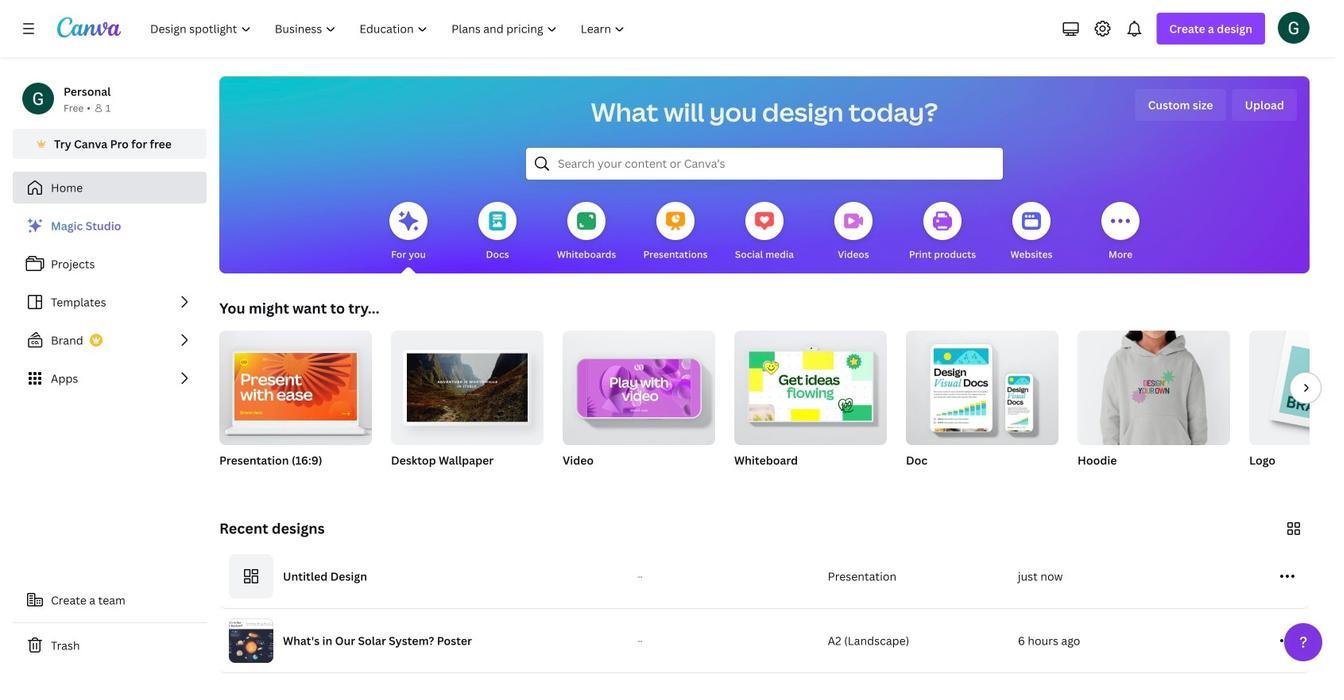 Task type: describe. For each thing, give the bounding box(es) containing it.
greg robinson image
[[1278, 12, 1310, 44]]

Search search field
[[558, 149, 971, 179]]



Task type: locate. For each thing, give the bounding box(es) containing it.
top level navigation element
[[140, 13, 639, 45]]

None search field
[[526, 148, 1003, 180]]

group
[[219, 324, 372, 488], [219, 324, 372, 445], [391, 324, 544, 488], [391, 324, 544, 445], [563, 324, 715, 488], [563, 324, 715, 445], [735, 324, 887, 488], [735, 324, 887, 445], [906, 331, 1059, 488], [906, 331, 1059, 445], [1078, 331, 1231, 488], [1250, 331, 1335, 488]]

list
[[13, 210, 207, 394]]



Task type: vqa. For each thing, say whether or not it's contained in the screenshot.
group
yes



